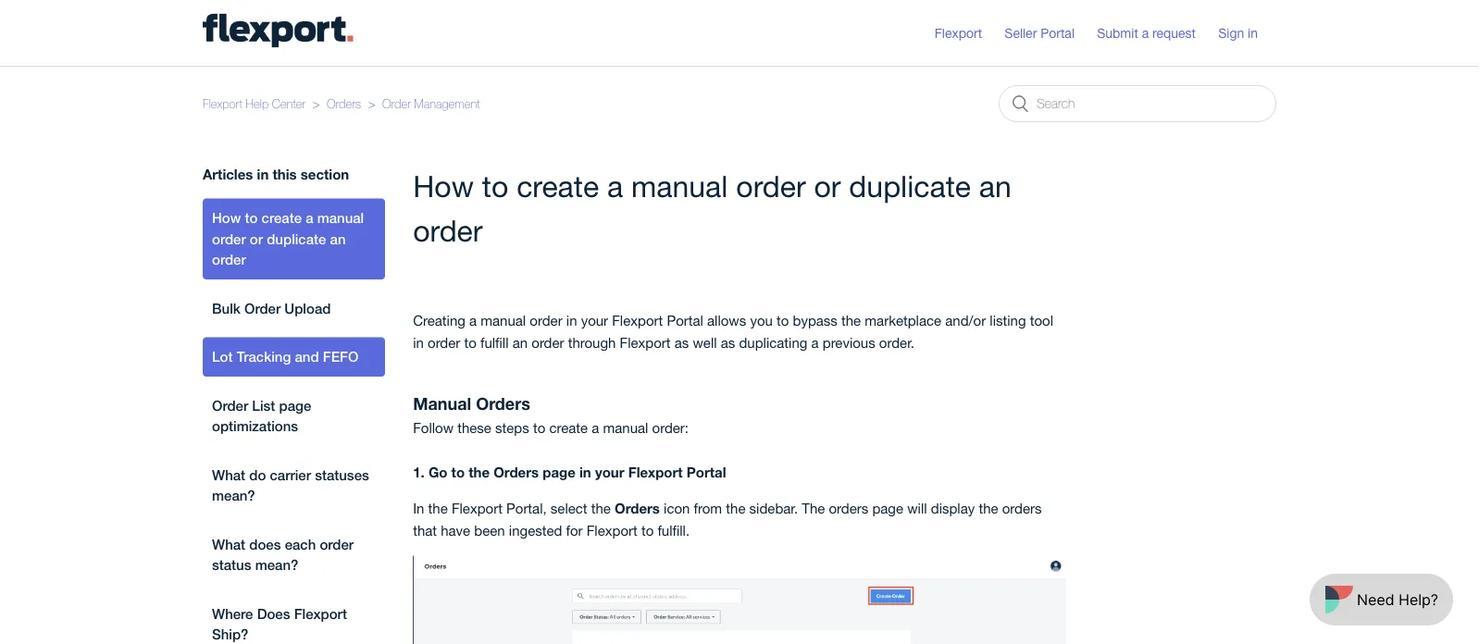 Task type: locate. For each thing, give the bounding box(es) containing it.
a
[[1142, 25, 1149, 40], [607, 169, 623, 203], [306, 210, 313, 226], [469, 312, 477, 329], [812, 335, 819, 351], [592, 420, 599, 436]]

upload
[[285, 300, 331, 317]]

portal right seller
[[1041, 25, 1075, 40]]

flexport up through
[[612, 312, 663, 329]]

how to create a manual order or duplicate an order
[[413, 169, 1012, 248], [212, 210, 364, 268]]

steps
[[495, 420, 529, 436]]

order for management
[[382, 97, 411, 111]]

duplicating
[[739, 335, 808, 351]]

0 horizontal spatial or
[[250, 231, 263, 247]]

seller portal link
[[1005, 23, 1093, 43]]

order.
[[879, 335, 915, 351]]

flexport help center link
[[203, 97, 306, 111]]

been
[[474, 523, 505, 539]]

order inside 'order list page optimizations'
[[212, 397, 248, 414]]

1 horizontal spatial page
[[543, 465, 576, 481]]

1.
[[413, 465, 425, 481]]

0 vertical spatial what
[[212, 467, 245, 483]]

orders
[[829, 501, 869, 517], [1002, 501, 1042, 517]]

as left well
[[675, 335, 689, 351]]

0 vertical spatial page
[[279, 397, 311, 414]]

an inside portal allows you to bypass the marketplace and/or listing tool in order to fulfill an order through flexport as well as duplicating a previous order.
[[513, 335, 528, 351]]

what up status
[[212, 536, 245, 553]]

1 what from the top
[[212, 467, 245, 483]]

articles
[[203, 166, 253, 182]]

orders up steps
[[476, 393, 530, 413]]

flexport inside portal allows you to bypass the marketplace and/or listing tool in order to fulfill an order through flexport as well as duplicating a previous order.
[[620, 335, 671, 351]]

0 vertical spatial portal
[[1041, 25, 1075, 40]]

to inside manual orders follow these steps to create a manual order:
[[533, 420, 546, 436]]

seller
[[1005, 25, 1037, 40]]

list
[[252, 397, 275, 414]]

1 vertical spatial your
[[595, 465, 625, 481]]

this
[[273, 166, 297, 182]]

flexport up been
[[452, 501, 503, 517]]

bypass
[[793, 312, 838, 329]]

order inside what does each order status mean?
[[320, 536, 354, 553]]

portal up the from
[[687, 465, 726, 481]]

the up previous
[[842, 312, 861, 329]]

tracking
[[237, 349, 291, 365]]

bulk order upload
[[212, 300, 331, 317]]

2 vertical spatial order
[[212, 397, 248, 414]]

2 vertical spatial page
[[873, 501, 904, 517]]

0 vertical spatial or
[[814, 169, 841, 203]]

0 horizontal spatial as
[[675, 335, 689, 351]]

2 horizontal spatial page
[[873, 501, 904, 517]]

carrier
[[270, 467, 311, 483]]

order list page optimizations
[[212, 397, 311, 435]]

lot tracking and fefo
[[212, 349, 359, 365]]

section
[[301, 166, 349, 182]]

icon from the sidebar. the orders page will display the orders that have been ingested for flexport to fulfill.
[[413, 501, 1042, 539]]

in down creating
[[413, 335, 424, 351]]

1 horizontal spatial how
[[413, 169, 474, 203]]

flexport inside flexport link
[[935, 25, 982, 40]]

sign in
[[1219, 25, 1258, 40]]

orders left 'icon'
[[615, 501, 660, 517]]

what does each order status mean?
[[212, 536, 354, 574]]

1 vertical spatial portal
[[667, 312, 704, 329]]

flexport inside icon from the sidebar. the orders page will display the orders that have been ingested for flexport to fulfill.
[[587, 523, 638, 539]]

portal up well
[[667, 312, 704, 329]]

1 vertical spatial how
[[212, 210, 241, 226]]

flexport up 'icon'
[[628, 465, 683, 481]]

1 vertical spatial create
[[262, 210, 302, 226]]

as down allows
[[721, 335, 735, 351]]

flexport
[[935, 25, 982, 40], [203, 97, 242, 111], [612, 312, 663, 329], [620, 335, 671, 351], [628, 465, 683, 481], [452, 501, 503, 517], [587, 523, 638, 539], [294, 606, 347, 622]]

what for what does each order status mean?
[[212, 536, 245, 553]]

order
[[736, 169, 806, 203], [413, 213, 483, 248], [212, 231, 246, 247], [212, 251, 246, 268], [530, 312, 563, 329], [428, 335, 460, 351], [532, 335, 564, 351], [320, 536, 354, 553]]

an
[[979, 169, 1012, 203], [330, 231, 346, 247], [513, 335, 528, 351]]

portal
[[1041, 25, 1075, 40], [667, 312, 704, 329], [687, 465, 726, 481]]

your
[[581, 312, 608, 329], [595, 465, 625, 481]]

0 vertical spatial an
[[979, 169, 1012, 203]]

a inside manual orders follow these steps to create a manual order:
[[592, 420, 599, 436]]

how down management
[[413, 169, 474, 203]]

the
[[802, 501, 825, 517]]

None search field
[[999, 85, 1277, 122]]

create
[[517, 169, 599, 203], [262, 210, 302, 226], [549, 420, 588, 436]]

page right list
[[279, 397, 311, 414]]

how
[[413, 169, 474, 203], [212, 210, 241, 226]]

1 vertical spatial duplicate
[[267, 231, 326, 247]]

0 vertical spatial order
[[382, 97, 411, 111]]

manual
[[413, 393, 471, 413]]

orders right display
[[1002, 501, 1042, 517]]

page left will
[[873, 501, 904, 517]]

1 vertical spatial what
[[212, 536, 245, 553]]

duplicate
[[849, 169, 971, 203], [267, 231, 326, 247]]

orders up portal, on the left bottom
[[494, 465, 539, 481]]

icon
[[664, 501, 690, 517]]

where does flexport ship? link
[[203, 594, 385, 644]]

0 vertical spatial how
[[413, 169, 474, 203]]

the right go
[[469, 465, 490, 481]]

where
[[212, 606, 253, 622]]

page up "select"
[[543, 465, 576, 481]]

order for list
[[212, 397, 248, 414]]

will
[[908, 501, 927, 517]]

well
[[693, 335, 717, 351]]

0 horizontal spatial orders
[[829, 501, 869, 517]]

page inside icon from the sidebar. the orders page will display the orders that have been ingested for flexport to fulfill.
[[873, 501, 904, 517]]

order right bulk on the top left of the page
[[244, 300, 281, 317]]

what inside what does each order status mean?
[[212, 536, 245, 553]]

1 horizontal spatial orders
[[1002, 501, 1042, 517]]

0 vertical spatial mean?
[[212, 487, 255, 504]]

order
[[382, 97, 411, 111], [244, 300, 281, 317], [212, 397, 248, 414]]

1 horizontal spatial an
[[513, 335, 528, 351]]

order up optimizations
[[212, 397, 248, 414]]

1 vertical spatial an
[[330, 231, 346, 247]]

center
[[272, 97, 306, 111]]

2 what from the top
[[212, 536, 245, 553]]

where does flexport ship?
[[212, 606, 347, 643]]

bulk order upload link
[[203, 289, 385, 328]]

order left management
[[382, 97, 411, 111]]

portal allows you to bypass the marketplace and/or listing tool in order to fulfill an order through flexport as well as duplicating a previous order.
[[413, 312, 1054, 351]]

0 horizontal spatial page
[[279, 397, 311, 414]]

portal inside portal allows you to bypass the marketplace and/or listing tool in order to fulfill an order through flexport as well as duplicating a previous order.
[[667, 312, 704, 329]]

page
[[279, 397, 311, 414], [543, 465, 576, 481], [873, 501, 904, 517]]

flexport right through
[[620, 335, 671, 351]]

in inside button
[[1248, 25, 1258, 40]]

2 horizontal spatial an
[[979, 169, 1012, 203]]

the right in
[[428, 501, 448, 517]]

portal,
[[506, 501, 547, 517]]

manual orders follow these steps to create a manual order:
[[413, 393, 689, 436]]

0 horizontal spatial duplicate
[[267, 231, 326, 247]]

manual inside manual orders follow these steps to create a manual order:
[[603, 420, 648, 436]]

what for what do carrier statuses mean?
[[212, 467, 245, 483]]

1 horizontal spatial or
[[814, 169, 841, 203]]

orders inside manual orders follow these steps to create a manual order:
[[476, 393, 530, 413]]

what left do
[[212, 467, 245, 483]]

status
[[212, 557, 251, 574]]

manual
[[631, 169, 728, 203], [317, 210, 364, 226], [481, 312, 526, 329], [603, 420, 648, 436]]

the right "select"
[[591, 501, 611, 517]]

1 horizontal spatial duplicate
[[849, 169, 971, 203]]

1 horizontal spatial as
[[721, 335, 735, 351]]

sign in button
[[1219, 18, 1277, 48]]

in right sign
[[1248, 25, 1258, 40]]

as
[[675, 335, 689, 351], [721, 335, 735, 351]]

how inside how to create a manual order or duplicate an order link
[[212, 210, 241, 226]]

flexport left help
[[203, 97, 242, 111]]

the right display
[[979, 501, 999, 517]]

select
[[551, 501, 587, 517]]

flexport right does
[[294, 606, 347, 622]]

what do carrier statuses mean?
[[212, 467, 369, 504]]

orders link
[[327, 97, 361, 111]]

how down articles
[[212, 210, 241, 226]]

mean?
[[212, 487, 255, 504], [255, 557, 298, 574]]

0 horizontal spatial how
[[212, 210, 241, 226]]

2 vertical spatial an
[[513, 335, 528, 351]]

1 vertical spatial mean?
[[255, 557, 298, 574]]

2 vertical spatial create
[[549, 420, 588, 436]]

flexport right 'for'
[[587, 523, 638, 539]]

what inside what do carrier statuses mean?
[[212, 467, 245, 483]]

create inside manual orders follow these steps to create a manual order:
[[549, 420, 588, 436]]

in the flexport portal, select the orders
[[413, 501, 660, 517]]

that
[[413, 523, 437, 539]]

orders right the
[[829, 501, 869, 517]]

mean? down does
[[255, 557, 298, 574]]

orders
[[327, 97, 361, 111], [476, 393, 530, 413], [494, 465, 539, 481], [615, 501, 660, 517]]

mean? down do
[[212, 487, 255, 504]]

flexport left seller
[[935, 25, 982, 40]]

1 vertical spatial page
[[543, 465, 576, 481]]



Task type: describe. For each thing, give the bounding box(es) containing it.
a inside portal allows you to bypass the marketplace and/or listing tool in order to fulfill an order through flexport as well as duplicating a previous order.
[[812, 335, 819, 351]]

in up through
[[566, 312, 577, 329]]

sidebar.
[[750, 501, 798, 517]]

articles in this section
[[203, 166, 349, 182]]

submit a request link
[[1097, 23, 1215, 43]]

mean? inside what do carrier statuses mean?
[[212, 487, 255, 504]]

lot tracking and fefo link
[[203, 337, 385, 377]]

2 orders from the left
[[1002, 501, 1042, 517]]

order list page optimizations link
[[203, 386, 385, 446]]

0 horizontal spatial an
[[330, 231, 346, 247]]

order management link
[[382, 97, 480, 111]]

listing
[[990, 312, 1026, 329]]

submit
[[1097, 25, 1139, 40]]

1 vertical spatial order
[[244, 300, 281, 317]]

a inside 'link'
[[1142, 25, 1149, 40]]

these
[[458, 420, 492, 436]]

submit a request
[[1097, 25, 1196, 40]]

flexport inside the in the flexport portal, select the orders
[[452, 501, 503, 517]]

2 vertical spatial portal
[[687, 465, 726, 481]]

orders right center
[[327, 97, 361, 111]]

the right the from
[[726, 501, 746, 517]]

the inside portal allows you to bypass the marketplace and/or listing tool in order to fulfill an order through flexport as well as duplicating a previous order.
[[842, 312, 861, 329]]

seller portal
[[1005, 25, 1075, 40]]

and/or
[[946, 312, 986, 329]]

and
[[295, 349, 319, 365]]

flexport inside where does flexport ship?
[[294, 606, 347, 622]]

Search search field
[[999, 85, 1277, 122]]

optimizations
[[212, 418, 298, 435]]

flexport help center help center home page image
[[203, 13, 353, 47]]

flexport link
[[935, 23, 1001, 43]]

request
[[1153, 25, 1196, 40]]

follow
[[413, 420, 454, 436]]

in up "select"
[[580, 465, 591, 481]]

to inside icon from the sidebar. the orders page will display the orders that have been ingested for flexport to fulfill.
[[642, 523, 654, 539]]

you
[[750, 312, 773, 329]]

fulfill.
[[658, 523, 690, 539]]

0 vertical spatial duplicate
[[849, 169, 971, 203]]

order management
[[382, 97, 480, 111]]

management
[[414, 97, 480, 111]]

what do carrier statuses mean? link
[[203, 456, 385, 516]]

1 as from the left
[[675, 335, 689, 351]]

fulfill
[[481, 335, 509, 351]]

help
[[246, 97, 269, 111]]

sign
[[1219, 25, 1245, 40]]

how to create a manual order or duplicate an order link
[[203, 199, 385, 280]]

go
[[429, 465, 448, 481]]

tool
[[1030, 312, 1054, 329]]

fefo
[[323, 349, 359, 365]]

do
[[249, 467, 266, 483]]

0 vertical spatial create
[[517, 169, 599, 203]]

display
[[931, 501, 975, 517]]

statuses
[[315, 467, 369, 483]]

in left this
[[257, 166, 269, 182]]

portal inside seller portal "link"
[[1041, 25, 1075, 40]]

in
[[413, 501, 424, 517]]

1 orders from the left
[[829, 501, 869, 517]]

ingested
[[509, 523, 562, 539]]

2 as from the left
[[721, 335, 735, 351]]

bulk
[[212, 300, 241, 317]]

how to create a manual order or duplicate an order main content
[[0, 66, 1480, 644]]

previous
[[823, 335, 876, 351]]

flexport help center
[[203, 97, 306, 111]]

allows
[[707, 312, 746, 329]]

for
[[566, 523, 583, 539]]

what does each order status mean? link
[[203, 525, 385, 585]]

mean? inside what does each order status mean?
[[255, 557, 298, 574]]

creating
[[413, 312, 466, 329]]

from
[[694, 501, 722, 517]]

page inside 'order list page optimizations'
[[279, 397, 311, 414]]

1. go to the orders page in your flexport portal
[[413, 465, 726, 481]]

order:
[[652, 420, 689, 436]]

0 horizontal spatial how to create a manual order or duplicate an order
[[212, 210, 364, 268]]

1 vertical spatial or
[[250, 231, 263, 247]]

lot
[[212, 349, 233, 365]]

through
[[568, 335, 616, 351]]

have
[[441, 523, 470, 539]]

does
[[257, 606, 290, 622]]

each
[[285, 536, 316, 553]]

marketplace
[[865, 312, 942, 329]]

in inside portal allows you to bypass the marketplace and/or listing tool in order to fulfill an order through flexport as well as duplicating a previous order.
[[413, 335, 424, 351]]

1 horizontal spatial how to create a manual order or duplicate an order
[[413, 169, 1012, 248]]

0 vertical spatial your
[[581, 312, 608, 329]]

ship?
[[212, 626, 249, 643]]

does
[[249, 536, 281, 553]]

creating a manual order in your flexport
[[413, 312, 663, 329]]



Task type: vqa. For each thing, say whether or not it's contained in the screenshot.
Flexport Help Center link
yes



